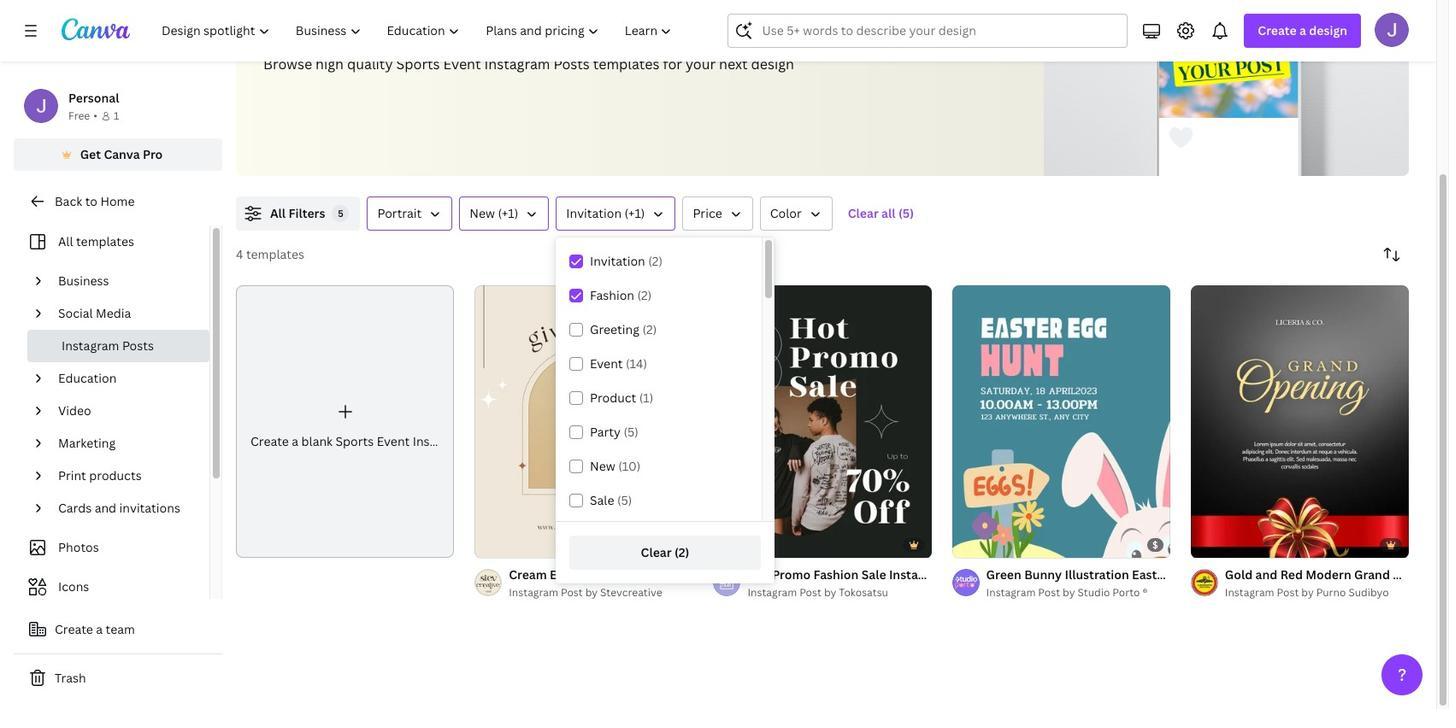 Task type: describe. For each thing, give the bounding box(es) containing it.
2 sports event instagram posts templates image from the left
[[1160, 0, 1299, 118]]

marketing link
[[51, 428, 199, 460]]

create a blank sports event instagram post
[[251, 434, 499, 450]]

hot promo fashion sale instagram post portrait link
[[748, 566, 1024, 585]]

canva
[[104, 146, 140, 162]]

create a blank sports event instagram post element
[[236, 286, 499, 558]]

event right blank
[[377, 434, 410, 450]]

back to home
[[55, 193, 135, 209]]

print products
[[58, 468, 142, 484]]

jacob simon image
[[1375, 13, 1409, 47]]

sale inside the "hot promo fashion sale instagram post portrait instagram post by tokosatsu"
[[862, 567, 886, 583]]

opening
[[1393, 567, 1442, 583]]

instagram posts
[[62, 338, 154, 354]]

$
[[1153, 539, 1158, 552]]

and for cards
[[95, 500, 116, 516]]

pro
[[143, 146, 163, 162]]

greeting (2)
[[590, 321, 657, 338]]

browse
[[263, 55, 312, 74]]

browse high quality sports event instagram posts templates for your next design
[[263, 55, 794, 74]]

hot promo fashion sale instagram post portrait instagram post by tokosatsu
[[748, 567, 1024, 600]]

clear all (5) button
[[839, 197, 923, 231]]

blank
[[301, 434, 333, 450]]

sports for blank
[[336, 434, 374, 450]]

Sort by button
[[1375, 238, 1409, 272]]

trash
[[55, 670, 86, 687]]

(2) for greeting (2)
[[643, 321, 657, 338]]

green
[[986, 567, 1022, 583]]

5 filter options selected element
[[332, 205, 349, 222]]

invitation (+1)
[[566, 205, 645, 221]]

photos link
[[24, 532, 199, 564]]

greeting
[[590, 321, 640, 338]]

business link
[[51, 265, 199, 298]]

invitation (+1) button
[[556, 197, 676, 231]]

(+1) for new (+1)
[[498, 205, 518, 221]]

(2) for fashion (2)
[[637, 287, 652, 304]]

gold and red modern grand opening in instagram post by purno sudibyo
[[1225, 567, 1449, 600]]

cream elegant give away fashion instagram post image
[[475, 286, 693, 558]]

hot promo fashion sale instagram post portrait image
[[713, 286, 932, 558]]

price
[[693, 205, 722, 221]]

new (+1)
[[470, 205, 518, 221]]

all
[[882, 205, 896, 221]]

sale (5)
[[590, 493, 632, 509]]

1 horizontal spatial posts
[[554, 55, 590, 74]]

clear for clear all (5)
[[848, 205, 879, 221]]

by for red
[[1302, 586, 1314, 600]]

1 vertical spatial design
[[751, 55, 794, 74]]

hunt
[[1195, 567, 1225, 583]]

product
[[590, 390, 636, 406]]

(2) for clear (2)
[[675, 545, 690, 561]]

invitation for invitation (2)
[[590, 253, 645, 269]]

top level navigation element
[[150, 14, 687, 48]]

sudibyo
[[1349, 586, 1389, 600]]

easter
[[1132, 567, 1169, 583]]

create a blank sports event instagram post link
[[236, 286, 499, 558]]

all for all filters
[[270, 205, 286, 221]]

all templates link
[[24, 226, 199, 258]]

post inside 'green bunny illustration easter egg hunt instagram instagram post by studio porto ®'
[[1038, 586, 1060, 600]]

create a design
[[1258, 22, 1348, 38]]

templates left for
[[593, 55, 660, 74]]

and for gold
[[1256, 567, 1278, 583]]

clear for clear (2)
[[641, 545, 672, 561]]

gold and red modern grand opening in link
[[1225, 566, 1449, 585]]

photos
[[58, 540, 99, 556]]

instagram post by tokosatsu link
[[748, 585, 932, 602]]

green bunny illustration easter egg hunt instagram image
[[952, 286, 1170, 558]]

fashion (2)
[[590, 287, 652, 304]]

video link
[[51, 395, 199, 428]]

marketing
[[58, 435, 116, 451]]

instagram inside the gold and red modern grand opening in instagram post by purno sudibyo
[[1225, 586, 1275, 600]]

a for design
[[1300, 22, 1306, 38]]

fashion inside the "hot promo fashion sale instagram post portrait instagram post by tokosatsu"
[[814, 567, 859, 583]]

cream elegant give away fashion instagram post link
[[509, 566, 794, 585]]

for
[[663, 55, 682, 74]]

(1)
[[639, 390, 654, 406]]

create for create a blank sports event instagram post
[[251, 434, 289, 450]]

new for new (10)
[[590, 458, 615, 475]]

bunny
[[1024, 567, 1062, 583]]

get canva pro button
[[14, 139, 222, 171]]

(10)
[[618, 458, 641, 475]]

by for illustration
[[1063, 586, 1075, 600]]

by for fashion
[[824, 586, 836, 600]]

all filters
[[270, 205, 325, 221]]

clear all (5)
[[848, 205, 914, 221]]

products
[[89, 468, 142, 484]]

fashion inside the cream elegant give away fashion instagram post instagram post by stevcreative
[[659, 567, 704, 583]]

studio
[[1078, 586, 1110, 600]]

portrait inside button
[[377, 205, 422, 221]]

design inside dropdown button
[[1309, 22, 1348, 38]]

promo
[[772, 567, 811, 583]]

quality
[[347, 55, 393, 74]]

(14)
[[626, 356, 647, 372]]

print products link
[[51, 460, 199, 493]]

red
[[1281, 567, 1303, 583]]

0 horizontal spatial sale
[[590, 493, 614, 509]]

0 vertical spatial sports
[[263, 3, 358, 39]]

instagram post by studio porto ® link
[[986, 585, 1170, 602]]

clear (2)
[[641, 545, 690, 561]]

cards and invitations
[[58, 500, 180, 516]]

5
[[338, 207, 344, 220]]

new (+1) button
[[459, 197, 549, 231]]



Task type: vqa. For each thing, say whether or not it's contained in the screenshot.
third group from left
no



Task type: locate. For each thing, give the bounding box(es) containing it.
to
[[85, 193, 97, 209]]

create for create a design
[[1258, 22, 1297, 38]]

invitation (2)
[[590, 253, 663, 269]]

a for blank
[[292, 434, 299, 450]]

post
[[473, 434, 499, 450], [768, 567, 794, 583], [950, 567, 976, 583], [561, 586, 583, 600], [800, 586, 822, 600], [1038, 586, 1060, 600], [1277, 586, 1299, 600]]

(5) for party (5)
[[624, 424, 639, 440]]

None search field
[[728, 14, 1128, 48]]

2 vertical spatial (5)
[[617, 493, 632, 509]]

by inside the "hot promo fashion sale instagram post portrait instagram post by tokosatsu"
[[824, 586, 836, 600]]

0 horizontal spatial posts
[[122, 338, 154, 354]]

grand
[[1354, 567, 1390, 583]]

gold and red modern grand opening instagram post image
[[1191, 286, 1409, 558]]

party (5)
[[590, 424, 639, 440]]

2 horizontal spatial posts
[[590, 3, 667, 39]]

create for create a team
[[55, 622, 93, 638]]

personal
[[68, 90, 119, 106]]

1 vertical spatial posts
[[554, 55, 590, 74]]

clear left the all
[[848, 205, 879, 221]]

free
[[68, 109, 90, 123]]

event (14)
[[590, 356, 647, 372]]

get canva pro
[[80, 146, 163, 162]]

and left "red"
[[1256, 567, 1278, 583]]

invitation up invitation (2)
[[566, 205, 622, 221]]

home
[[100, 193, 135, 209]]

1 vertical spatial portrait
[[979, 567, 1024, 583]]

1 vertical spatial (5)
[[624, 424, 639, 440]]

invitation up fashion (2)
[[590, 253, 645, 269]]

media
[[96, 305, 131, 321]]

1 vertical spatial and
[[1256, 567, 1278, 583]]

create inside button
[[55, 622, 93, 638]]

templates up next
[[672, 3, 812, 39]]

illustration
[[1065, 567, 1129, 583]]

(5) right party
[[624, 424, 639, 440]]

clear up cream elegant give away fashion instagram post link
[[641, 545, 672, 561]]

0 horizontal spatial create
[[55, 622, 93, 638]]

sports event instagram posts templates image
[[1044, 0, 1409, 176], [1160, 0, 1299, 118]]

design left jacob simon icon
[[1309, 22, 1348, 38]]

portrait inside the "hot promo fashion sale instagram post portrait instagram post by tokosatsu"
[[979, 567, 1024, 583]]

4 by from the left
[[1302, 586, 1314, 600]]

3 by from the left
[[1063, 586, 1075, 600]]

stevcreative
[[600, 586, 662, 600]]

0 vertical spatial new
[[470, 205, 495, 221]]

0 vertical spatial invitation
[[566, 205, 622, 221]]

(2) right the greeting
[[643, 321, 657, 338]]

porto
[[1113, 586, 1140, 600]]

sports
[[263, 3, 358, 39], [396, 55, 440, 74], [336, 434, 374, 450]]

high
[[316, 55, 344, 74]]

sports right blank
[[336, 434, 374, 450]]

all
[[270, 205, 286, 221], [58, 233, 73, 250]]

1 horizontal spatial fashion
[[659, 567, 704, 583]]

(2) up fashion (2)
[[648, 253, 663, 269]]

back to home link
[[14, 185, 222, 219]]

post inside the gold and red modern grand opening in instagram post by purno sudibyo
[[1277, 586, 1299, 600]]

free •
[[68, 109, 97, 123]]

purno
[[1316, 586, 1346, 600]]

invitations
[[119, 500, 180, 516]]

2 horizontal spatial a
[[1300, 22, 1306, 38]]

1 horizontal spatial all
[[270, 205, 286, 221]]

(+1)
[[498, 205, 518, 221], [625, 205, 645, 221]]

new inside new (+1) button
[[470, 205, 495, 221]]

by down give
[[585, 586, 598, 600]]

2 vertical spatial a
[[96, 622, 103, 638]]

event down top level navigation element
[[443, 55, 481, 74]]

0 vertical spatial a
[[1300, 22, 1306, 38]]

all left filters
[[270, 205, 286, 221]]

1 (+1) from the left
[[498, 205, 518, 221]]

2 by from the left
[[824, 586, 836, 600]]

•
[[93, 109, 97, 123]]

(2) up cream elegant give away fashion instagram post link
[[675, 545, 690, 561]]

0 horizontal spatial (+1)
[[498, 205, 518, 221]]

2 vertical spatial sports
[[336, 434, 374, 450]]

(2) inside button
[[675, 545, 690, 561]]

give
[[596, 567, 622, 583]]

color
[[770, 205, 802, 221]]

create a team
[[55, 622, 135, 638]]

2 horizontal spatial create
[[1258, 22, 1297, 38]]

posts down the 'social media' link
[[122, 338, 154, 354]]

1 vertical spatial clear
[[641, 545, 672, 561]]

1 horizontal spatial (+1)
[[625, 205, 645, 221]]

by inside the gold and red modern grand opening in instagram post by purno sudibyo
[[1302, 586, 1314, 600]]

0 vertical spatial and
[[95, 500, 116, 516]]

0 vertical spatial (5)
[[899, 205, 914, 221]]

(5) down (10)
[[617, 493, 632, 509]]

print
[[58, 468, 86, 484]]

1 vertical spatial new
[[590, 458, 615, 475]]

(5) inside button
[[899, 205, 914, 221]]

by inside 'green bunny illustration easter egg hunt instagram instagram post by studio porto ®'
[[1063, 586, 1075, 600]]

cards and invitations link
[[51, 493, 199, 525]]

event
[[363, 3, 442, 39], [443, 55, 481, 74], [590, 356, 623, 372], [377, 434, 410, 450]]

party
[[590, 424, 621, 440]]

event up quality
[[363, 3, 442, 39]]

away
[[625, 567, 656, 583]]

(+1) for invitation (+1)
[[625, 205, 645, 221]]

modern
[[1306, 567, 1352, 583]]

business
[[58, 273, 109, 289]]

1 vertical spatial invitation
[[590, 253, 645, 269]]

1 vertical spatial sale
[[862, 567, 886, 583]]

1 horizontal spatial create
[[251, 434, 289, 450]]

posts up for
[[590, 3, 667, 39]]

0 horizontal spatial and
[[95, 500, 116, 516]]

(5) for sale (5)
[[617, 493, 632, 509]]

2 vertical spatial create
[[55, 622, 93, 638]]

0 vertical spatial posts
[[590, 3, 667, 39]]

all down back
[[58, 233, 73, 250]]

and inside the gold and red modern grand opening in instagram post by purno sudibyo
[[1256, 567, 1278, 583]]

get
[[80, 146, 101, 162]]

1
[[114, 109, 119, 123]]

education
[[58, 370, 117, 386]]

invitation inside button
[[566, 205, 622, 221]]

instagram
[[447, 3, 585, 39], [484, 55, 550, 74], [62, 338, 119, 354], [413, 434, 470, 450], [707, 567, 766, 583], [889, 567, 948, 583], [1227, 567, 1286, 583], [509, 586, 558, 600], [748, 586, 797, 600], [986, 586, 1036, 600], [1225, 586, 1275, 600]]

1 horizontal spatial clear
[[848, 205, 879, 221]]

a for team
[[96, 622, 103, 638]]

gold
[[1225, 567, 1253, 583]]

1 horizontal spatial and
[[1256, 567, 1278, 583]]

1 vertical spatial create
[[251, 434, 289, 450]]

icons
[[58, 579, 89, 595]]

0 vertical spatial clear
[[848, 205, 879, 221]]

design right next
[[751, 55, 794, 74]]

portrait right 5
[[377, 205, 422, 221]]

egg
[[1172, 567, 1193, 583]]

cream elegant give away fashion instagram post instagram post by stevcreative
[[509, 567, 794, 600]]

2 (+1) from the left
[[625, 205, 645, 221]]

create inside dropdown button
[[1258, 22, 1297, 38]]

hot
[[748, 567, 769, 583]]

1 sports event instagram posts templates image from the left
[[1044, 0, 1409, 176]]

(2) for invitation (2)
[[648, 253, 663, 269]]

all templates
[[58, 233, 134, 250]]

a inside dropdown button
[[1300, 22, 1306, 38]]

portrait button
[[367, 197, 453, 231]]

invitation for invitation (+1)
[[566, 205, 622, 221]]

0 horizontal spatial a
[[96, 622, 103, 638]]

Search search field
[[762, 15, 1117, 47]]

0 horizontal spatial design
[[751, 55, 794, 74]]

by left tokosatsu
[[824, 586, 836, 600]]

sports down top level navigation element
[[396, 55, 440, 74]]

elegant
[[550, 567, 594, 583]]

in
[[1445, 567, 1449, 583]]

cards
[[58, 500, 92, 516]]

education link
[[51, 363, 199, 395]]

back
[[55, 193, 82, 209]]

0 horizontal spatial new
[[470, 205, 495, 221]]

templates right "4"
[[246, 246, 304, 263]]

team
[[106, 622, 135, 638]]

0 vertical spatial design
[[1309, 22, 1348, 38]]

fashion up instagram post by tokosatsu link
[[814, 567, 859, 583]]

1 vertical spatial a
[[292, 434, 299, 450]]

(2)
[[648, 253, 663, 269], [637, 287, 652, 304], [643, 321, 657, 338], [675, 545, 690, 561]]

instagram post by purno sudibyo link
[[1225, 585, 1409, 602]]

by left the studio
[[1063, 586, 1075, 600]]

4
[[236, 246, 243, 263]]

new for new (+1)
[[470, 205, 495, 221]]

new left (10)
[[590, 458, 615, 475]]

2 horizontal spatial fashion
[[814, 567, 859, 583]]

0 horizontal spatial clear
[[641, 545, 672, 561]]

price button
[[683, 197, 753, 231]]

all for all templates
[[58, 233, 73, 250]]

(5) right the all
[[899, 205, 914, 221]]

templates down back to home
[[76, 233, 134, 250]]

by for give
[[585, 586, 598, 600]]

green bunny illustration easter egg hunt instagram instagram post by studio porto ®
[[986, 567, 1286, 600]]

and
[[95, 500, 116, 516], [1256, 567, 1278, 583]]

new right portrait button
[[470, 205, 495, 221]]

clear
[[848, 205, 879, 221], [641, 545, 672, 561]]

posts down sports event instagram posts templates
[[554, 55, 590, 74]]

create a team button
[[14, 613, 222, 647]]

0 horizontal spatial all
[[58, 233, 73, 250]]

(5)
[[899, 205, 914, 221], [624, 424, 639, 440], [617, 493, 632, 509]]

sports for quality
[[396, 55, 440, 74]]

video
[[58, 403, 91, 419]]

sale down new (10)
[[590, 493, 614, 509]]

0 vertical spatial portrait
[[377, 205, 422, 221]]

sale up tokosatsu
[[862, 567, 886, 583]]

1 horizontal spatial sale
[[862, 567, 886, 583]]

social media link
[[51, 298, 199, 330]]

0 vertical spatial create
[[1258, 22, 1297, 38]]

product (1)
[[590, 390, 654, 406]]

0 horizontal spatial portrait
[[377, 205, 422, 221]]

a inside button
[[96, 622, 103, 638]]

trash link
[[14, 662, 222, 696]]

0 vertical spatial sale
[[590, 493, 614, 509]]

event left (14)
[[590, 356, 623, 372]]

fashion up the greeting
[[590, 287, 634, 304]]

and right cards
[[95, 500, 116, 516]]

by inside the cream elegant give away fashion instagram post instagram post by stevcreative
[[585, 586, 598, 600]]

fashion down clear (2)
[[659, 567, 704, 583]]

color button
[[760, 197, 833, 231]]

posts
[[590, 3, 667, 39], [554, 55, 590, 74], [122, 338, 154, 354]]

your
[[686, 55, 716, 74]]

icons link
[[24, 571, 199, 604]]

0 vertical spatial all
[[270, 205, 286, 221]]

green bunny illustration easter egg hunt instagram link
[[986, 566, 1286, 585]]

4 templates
[[236, 246, 304, 263]]

1 vertical spatial sports
[[396, 55, 440, 74]]

1 by from the left
[[585, 586, 598, 600]]

sports inside create a blank sports event instagram post element
[[336, 434, 374, 450]]

social
[[58, 305, 93, 321]]

1 vertical spatial all
[[58, 233, 73, 250]]

(2) down invitation (2)
[[637, 287, 652, 304]]

sports up high at the left top of the page
[[263, 3, 358, 39]]

1 horizontal spatial a
[[292, 434, 299, 450]]

1 horizontal spatial design
[[1309, 22, 1348, 38]]

portrait left bunny
[[979, 567, 1024, 583]]

1 horizontal spatial portrait
[[979, 567, 1024, 583]]

2 vertical spatial posts
[[122, 338, 154, 354]]

social media
[[58, 305, 131, 321]]

1 horizontal spatial new
[[590, 458, 615, 475]]

0 horizontal spatial fashion
[[590, 287, 634, 304]]

by left purno
[[1302, 586, 1314, 600]]



